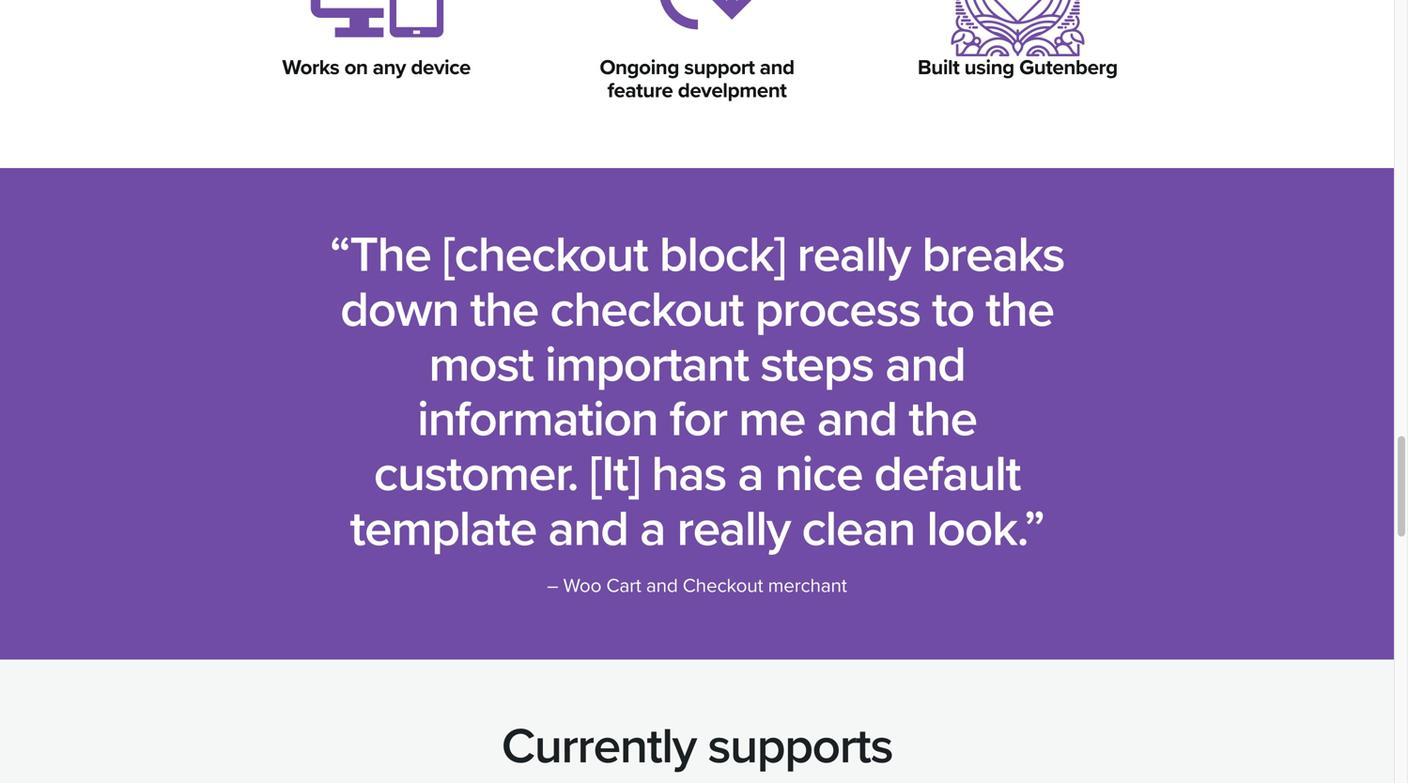 Task type: locate. For each thing, give the bounding box(es) containing it.
really
[[797, 226, 911, 285], [677, 500, 791, 560]]

0 horizontal spatial really
[[677, 500, 791, 560]]

and inside the ongoing support and feature develpment
[[760, 55, 795, 80]]

–
[[547, 575, 559, 598]]

for
[[670, 390, 727, 450]]

1 horizontal spatial really
[[797, 226, 911, 285]]

cart
[[607, 575, 642, 598]]

0 horizontal spatial a
[[640, 500, 666, 560]]

merchant
[[768, 575, 848, 598]]

and
[[760, 55, 795, 80], [886, 335, 966, 395], [817, 390, 897, 450], [548, 500, 629, 560], [646, 575, 678, 598]]

clean
[[802, 500, 916, 560]]

develpment
[[678, 78, 787, 103]]

works
[[282, 55, 340, 80]]

any device
[[373, 55, 471, 80]]

ongoing support and feature develpment
[[600, 55, 795, 103]]

checkout
[[550, 280, 744, 340]]

currently supports
[[502, 717, 893, 777]]

– woo cart and checkout merchant
[[547, 575, 848, 598]]

to
[[933, 280, 974, 340]]

gutenberg
[[1020, 55, 1118, 80]]

checkout
[[683, 575, 764, 598]]

a up cart
[[640, 500, 666, 560]]

0 horizontal spatial the
[[470, 280, 539, 340]]

woo
[[564, 575, 602, 598]]

the
[[470, 280, 539, 340], [986, 280, 1054, 340], [909, 390, 977, 450]]

on
[[345, 55, 368, 80]]

a right "has"
[[738, 445, 764, 505]]

built
[[918, 55, 960, 80]]

1 horizontal spatial a
[[738, 445, 764, 505]]

built using gutenberg
[[918, 55, 1118, 80]]

process
[[755, 280, 921, 340]]

a
[[738, 445, 764, 505], [640, 500, 666, 560]]

1 vertical spatial really
[[677, 500, 791, 560]]

works on any device
[[282, 55, 471, 80]]

supports
[[708, 717, 893, 777]]



Task type: describe. For each thing, give the bounding box(es) containing it.
[it]
[[590, 445, 640, 505]]

me
[[739, 390, 806, 450]]

2 horizontal spatial the
[[986, 280, 1054, 340]]

0 vertical spatial really
[[797, 226, 911, 285]]

down
[[340, 280, 459, 340]]

steps
[[761, 335, 874, 395]]

has
[[652, 445, 726, 505]]

nice
[[775, 445, 863, 505]]

[checkout
[[443, 226, 648, 285]]

look."
[[927, 500, 1045, 560]]

feature
[[608, 78, 673, 103]]

most
[[429, 335, 533, 395]]

default
[[875, 445, 1021, 505]]

"the
[[330, 226, 431, 285]]

"the [checkout block] really breaks down the checkout process to the most important steps and information for me and the customer. [it] has a nice default template and a really clean look."
[[330, 226, 1065, 560]]

template
[[350, 500, 537, 560]]

ongoing
[[600, 55, 680, 80]]

important
[[545, 335, 749, 395]]

support
[[684, 55, 755, 80]]

using
[[965, 55, 1015, 80]]

currently
[[502, 717, 696, 777]]

information
[[417, 390, 658, 450]]

customer.
[[374, 445, 578, 505]]

block]
[[660, 226, 786, 285]]

breaks
[[922, 226, 1065, 285]]

1 horizontal spatial the
[[909, 390, 977, 450]]



Task type: vqa. For each thing, say whether or not it's contained in the screenshot.
the to the middle
yes



